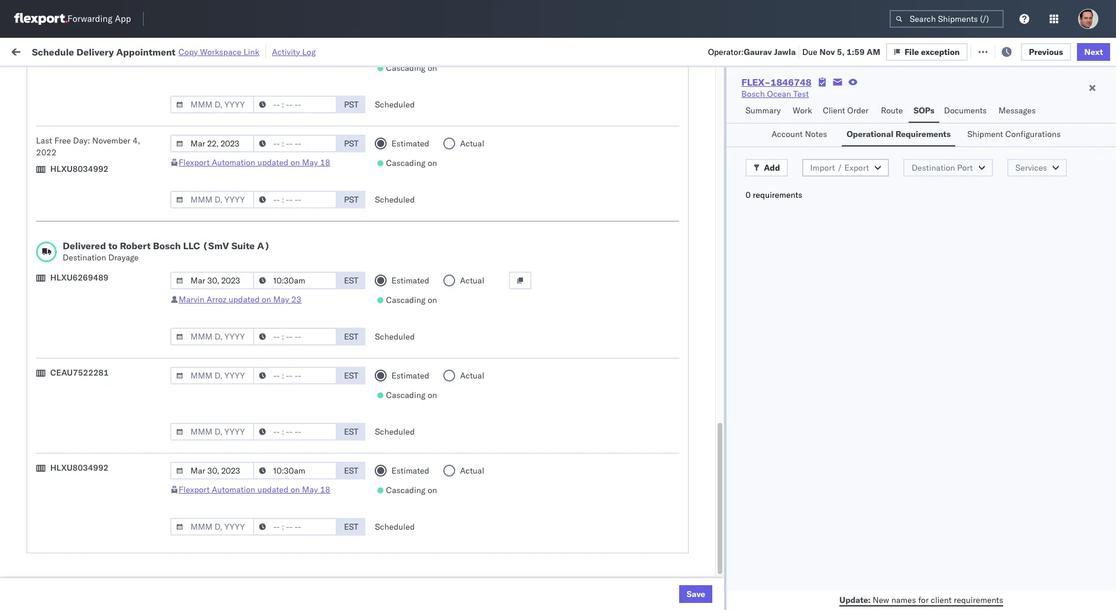 Task type: describe. For each thing, give the bounding box(es) containing it.
5 schedule pickup from los angeles, ca button from the top
[[63, 344, 204, 369]]

0 vertical spatial updated
[[257, 157, 288, 168]]

2 7:30 from the top
[[227, 508, 245, 518]]

delivered to robert bosch llc (smv suite a) destination drayage
[[63, 240, 270, 263]]

-- : -- -- text field for the marvin arroz updated on may 23 button
[[253, 272, 337, 290]]

3 mmm d, yyyy text field from the top
[[170, 328, 254, 346]]

schedule delivery appointment button for 1:59 am cst, dec 14, 2022
[[63, 272, 181, 285]]

4 integration from the top
[[554, 482, 594, 492]]

12 resize handle column header from the left
[[1086, 92, 1100, 611]]

1:00 for 1:00 am cst, feb 3, 2023
[[227, 534, 245, 544]]

4 karl from the top
[[655, 482, 670, 492]]

pm down 10:30 pm cst, jan 28, 2023
[[247, 482, 260, 492]]

cascading for hlxu8034992
[[386, 485, 426, 496]]

next
[[1084, 46, 1103, 57]]

6:00
[[227, 299, 245, 310]]

savant
[[1020, 169, 1046, 180]]

4 resize handle column header from the left
[[379, 92, 393, 611]]

est for second mmm d, yyyy text field from the bottom of the page's -- : -- -- text box
[[344, 427, 359, 437]]

services button
[[1007, 159, 1067, 177]]

from for 2nd the schedule pickup from los angeles, ca button from the bottom of the page
[[128, 345, 145, 356]]

client
[[823, 105, 845, 116]]

from for sixth the schedule pickup from los angeles, ca button from the bottom of the page
[[128, 137, 145, 148]]

summary button
[[741, 100, 788, 123]]

forwarding
[[67, 13, 112, 25]]

0 vertical spatial jawla
[[774, 46, 796, 57]]

2 ceau7522281, from the top
[[767, 143, 828, 154]]

1 ceau7522281, from the top
[[767, 117, 828, 128]]

flex-2130387 for 10:30 pm cst, jan 28, 2023
[[691, 456, 753, 466]]

actual for hlxu8034992
[[460, 466, 484, 476]]

1 scheduled from the top
[[375, 99, 415, 110]]

clearance inside button
[[127, 215, 165, 226]]

november
[[92, 135, 130, 146]]

1 estimated from the top
[[392, 138, 429, 149]]

schedule for 4th the schedule pickup from los angeles, ca button from the bottom
[[63, 189, 98, 200]]

schedule pickup from los angeles, ca for 2nd the schedule pickup from los angeles, ca button from the top
[[63, 163, 195, 186]]

2 integration test account - karl lagerfeld from the top
[[554, 403, 707, 414]]

1 vertical spatial flexport
[[476, 351, 507, 362]]

-- : -- -- text field for flexport automation updated on may 18 button associated with est
[[253, 462, 337, 480]]

pm down 1:59 am cst, jan 13, 2023
[[252, 377, 265, 388]]

9,
[[301, 221, 308, 232]]

2022 inside last free day: november 4, 2022
[[36, 147, 57, 158]]

client
[[931, 595, 952, 606]]

netherlands
[[63, 539, 109, 549]]

23, for 2022
[[300, 299, 313, 310]]

flex-1846748 up container
[[741, 76, 812, 88]]

consignee for bookings test consignee
[[608, 351, 648, 362]]

7 fcl from the top
[[425, 299, 441, 310]]

jan left 25,
[[283, 429, 296, 440]]

flex
[[672, 96, 686, 105]]

account inside account notes button
[[772, 129, 803, 140]]

2 upload customs clearance documents from the top
[[63, 449, 165, 471]]

work
[[793, 105, 812, 116]]

2 resize handle column header from the left
[[206, 92, 220, 611]]

cst, down 1:00 am cst, feb 3, 2023
[[263, 560, 281, 570]]

jan left 13,
[[283, 351, 296, 362]]

0 requirements
[[746, 190, 802, 200]]

12 fcl from the top
[[425, 429, 441, 440]]

6:00 pm cst, dec 23, 2022
[[227, 299, 335, 310]]

1 integration test account - karl lagerfeld from the top
[[554, 377, 707, 388]]

my
[[12, 43, 31, 59]]

schedule pickup from los angeles, ca for 4th the schedule pickup from los angeles, ca button from the bottom
[[63, 189, 195, 211]]

3 ocean fcl from the top
[[399, 169, 441, 180]]

cascading for ceau7522281
[[386, 390, 426, 401]]

2023 right 13,
[[313, 351, 334, 362]]

23
[[291, 294, 302, 305]]

1:59 am cst, dec 14, 2022 for schedule pickup from los angeles, ca
[[227, 247, 336, 258]]

activity log button
[[272, 45, 316, 59]]

1893174
[[717, 351, 753, 362]]

flex-1846748 down 0 in the right of the page
[[691, 221, 753, 232]]

assign
[[311, 46, 338, 56]]

14 ocean fcl from the top
[[399, 482, 441, 492]]

delivery for 1:59 am cst, dec 14, 2022
[[100, 273, 130, 283]]

schedule delivery appointment button for 10:30 pm cst, jan 23, 2023
[[63, 376, 181, 389]]

operator:
[[708, 46, 744, 57]]

12 ocean fcl from the top
[[399, 429, 441, 440]]

copy workspace link button
[[179, 46, 259, 57]]

3 flex-2130384 from the top
[[691, 586, 753, 596]]

suite
[[231, 240, 255, 252]]

cst, up 1:00 am cst, feb 3, 2023
[[262, 508, 280, 518]]

8 integration test account - karl lagerfeld from the top
[[554, 586, 707, 596]]

5 mmm d, yyyy text field from the top
[[170, 462, 254, 480]]

2 2130387 from the top
[[717, 403, 753, 414]]

schedule pickup from los angeles, ca for first the schedule pickup from los angeles, ca button from the bottom of the page
[[63, 423, 195, 445]]

11 ocean fcl from the top
[[399, 403, 441, 414]]

1 fcl from the top
[[425, 117, 441, 128]]

new
[[873, 595, 889, 606]]

due
[[802, 46, 817, 57]]

app
[[115, 13, 131, 25]]

nyku9743990
[[767, 585, 826, 596]]

est for first -- : -- -- text field from the bottom of the page
[[344, 522, 359, 533]]

1 integration from the top
[[554, 377, 594, 388]]

pm up 1:00 am cst, feb 3, 2023
[[247, 508, 260, 518]]

1:00 am cst, nov 9, 2022
[[227, 221, 331, 232]]

confirm pickup from los angeles, ca button
[[63, 298, 204, 311]]

dec up 23
[[283, 273, 299, 284]]

4 mmm d, yyyy text field from the top
[[170, 423, 254, 441]]

actions
[[1072, 96, 1096, 105]]

3 fcl from the top
[[425, 169, 441, 180]]

6 resize handle column header from the left
[[533, 92, 548, 611]]

route button
[[876, 100, 909, 123]]

1846748 down add button
[[717, 195, 753, 206]]

jawla for schedule pickup from los angeles, ca
[[1022, 143, 1042, 154]]

cst, down 1:00 am cst, nov 9, 2022
[[263, 247, 281, 258]]

9 ocean fcl from the top
[[399, 351, 441, 362]]

previous button
[[1021, 43, 1071, 61]]

schedule delivery appointment for 1:59 am cdt, nov 5, 2022
[[63, 117, 181, 128]]

delivery for 1:59 am cdt, nov 5, 2022
[[100, 117, 130, 128]]

schedule pickup from los angeles, ca link for 4th the schedule pickup from los angeles, ca button from the bottom
[[63, 188, 204, 212]]

(smv
[[202, 240, 229, 252]]

container numbers
[[767, 92, 799, 110]]

flexport automation updated on may 18 for est
[[179, 485, 330, 495]]

2 -- : -- -- text field from the top
[[253, 191, 337, 209]]

1662119
[[717, 429, 753, 440]]

flexport automation updated on may 18 for pst
[[179, 157, 330, 168]]

arroz
[[207, 294, 226, 305]]

2 cascading from the top
[[386, 158, 426, 168]]

delivery for 10:30 pm cst, jan 23, 2023
[[100, 377, 130, 388]]

1:00 for 1:00 am cst, nov 9, 2022
[[227, 221, 245, 232]]

marvin arroz updated on may 23 button
[[179, 294, 302, 305]]

7 - from the top
[[648, 560, 653, 570]]

flexport automation updated on may 18 button for pst
[[179, 157, 330, 168]]

0 vertical spatial requirements
[[753, 190, 802, 200]]

1 30, from the top
[[298, 482, 311, 492]]

4 integration test account - karl lagerfeld from the top
[[554, 482, 707, 492]]

documents inside button
[[63, 227, 106, 237]]

13 ocean fcl from the top
[[399, 456, 441, 466]]

schedule for schedule delivery appointment button associated with 1:59 am cst, dec 14, 2022
[[63, 273, 98, 283]]

last
[[36, 135, 52, 146]]

shipment
[[967, 129, 1003, 140]]

3 pst from the top
[[344, 194, 359, 205]]

previous
[[1029, 46, 1063, 57]]

11 resize handle column header from the left
[[1050, 92, 1064, 611]]

schedule pickup from los angeles, ca for sixth the schedule pickup from los angeles, ca button from the bottom of the page
[[63, 137, 195, 160]]

client order
[[823, 105, 869, 116]]

import / export
[[810, 163, 869, 173]]

1 schedule pickup from los angeles, ca button from the top
[[63, 137, 204, 161]]

3 flex-1889466 from the top
[[691, 299, 753, 310]]

assign to me button
[[292, 42, 369, 60]]

flex-1846748 up add button
[[691, 143, 753, 154]]

6 integration test account - karl lagerfeld from the top
[[554, 534, 707, 544]]

angeles, for schedule pickup from los angeles, ca link associated with third the schedule pickup from los angeles, ca button from the bottom of the page
[[162, 241, 195, 252]]

actual for hlxu6269489
[[460, 275, 484, 286]]

2 - from the top
[[648, 403, 653, 414]]

schedule for schedule delivery appointment button related to 10:30 pm cst, jan 23, 2023
[[63, 377, 98, 388]]

los for 4th the schedule pickup from los angeles, ca button from the bottom
[[147, 189, 160, 200]]

add
[[764, 163, 780, 173]]

2 karl from the top
[[655, 403, 670, 414]]

13 fcl from the top
[[425, 456, 441, 466]]

save button
[[680, 586, 713, 604]]

6 schedule pickup from los angeles, ca button from the top
[[63, 422, 204, 447]]

2 test123456 from the top
[[845, 143, 894, 154]]

reassign button
[[226, 42, 288, 60]]

flex-2130387 for 10:30 pm cst, jan 23, 2023
[[691, 377, 753, 388]]

1 flex-1889466 from the top
[[691, 247, 753, 258]]

llc
[[183, 240, 200, 252]]

1 hlxu6269489, from the top
[[830, 117, 891, 128]]

documents button
[[939, 100, 994, 123]]

2023 up 7:30 am cst, feb 3, 2023
[[309, 534, 330, 544]]

cascading for hlxu6269489
[[386, 295, 426, 306]]

from for confirm pickup from rotterdam, netherlands button
[[123, 527, 140, 538]]

2 2130384 from the top
[[717, 508, 753, 518]]

1 vertical spatial snooze
[[358, 96, 381, 105]]

2023 right 25,
[[313, 429, 334, 440]]

4 ocean fcl from the top
[[399, 195, 441, 206]]

appointment for 1:59 am cst, dec 14, 2022
[[132, 273, 181, 283]]

2 flex-2130384 from the top
[[691, 508, 753, 518]]

configurations
[[1005, 129, 1061, 140]]

2023 right 28,
[[318, 456, 338, 466]]

assign to me
[[311, 46, 362, 56]]

import
[[810, 163, 835, 173]]

4 1889466 from the top
[[717, 325, 753, 336]]

angeles, for schedule pickup from los angeles, ca link for first the schedule pickup from los angeles, ca button from the bottom of the page
[[162, 423, 195, 434]]

delivered
[[63, 240, 106, 252]]

schedule delivery appointment for 7:30 pm cst, jan 30, 2023
[[63, 481, 181, 492]]

notes
[[805, 129, 827, 140]]

operational requirements
[[847, 129, 951, 140]]

work button
[[788, 100, 818, 123]]

1 horizontal spatial requirements
[[954, 595, 1003, 606]]

bosch ocean test link
[[741, 88, 809, 100]]

3 karl from the top
[[655, 456, 670, 466]]

import / export button
[[802, 159, 889, 177]]

jan down 10:30 pm cst, jan 28, 2023
[[282, 482, 296, 492]]

from for first the schedule pickup from los angeles, ca button from the bottom of the page
[[128, 423, 145, 434]]

from for confirm pickup from los angeles, ca 'button'
[[123, 299, 140, 309]]

4 - from the top
[[648, 482, 653, 492]]

2 cascading on from the top
[[386, 158, 437, 168]]

5 integration test account - karl lagerfeld from the top
[[554, 508, 707, 518]]

updated for hlxu8034992
[[257, 485, 288, 495]]

8 integration from the top
[[554, 586, 594, 596]]

estimated for hlxu6269489
[[392, 275, 429, 286]]

shipment configurations
[[967, 129, 1061, 140]]

los for sixth the schedule pickup from los angeles, ca button from the bottom of the page
[[147, 137, 160, 148]]

container
[[767, 92, 799, 101]]

appointment for 10:30 pm cst, jan 23, 2023
[[132, 377, 181, 388]]

day:
[[73, 135, 90, 146]]

due nov 5, 1:59 am
[[802, 46, 880, 57]]

7 resize handle column header from the left
[[652, 92, 666, 611]]

3 - from the top
[[648, 456, 653, 466]]

confirm delivery
[[63, 559, 126, 570]]

cst, up 6:00 pm cst, dec 23, 2022
[[263, 273, 281, 284]]

16 ocean fcl from the top
[[399, 560, 441, 570]]

to for me
[[340, 46, 348, 56]]

15 ocean fcl from the top
[[399, 534, 441, 544]]

sops button
[[909, 100, 939, 123]]

2 1:59 am cdt, nov 5, 2022 from the top
[[227, 143, 331, 154]]

10 ocean fcl from the top
[[399, 377, 441, 388]]

1 cascading on from the top
[[386, 63, 437, 73]]

6 lagerfeld from the top
[[672, 534, 707, 544]]

may for hlxu8034992
[[302, 485, 318, 495]]

3 resize handle column header from the left
[[337, 92, 352, 611]]

2 scheduled from the top
[[375, 194, 415, 205]]

updated for hlxu6269489
[[229, 294, 260, 305]]

5 flex-2130387 from the top
[[691, 560, 753, 570]]

10:30 pm cst, jan 23, 2023
[[227, 377, 338, 388]]

4,
[[133, 135, 140, 146]]

2 integration from the top
[[554, 403, 594, 414]]

appointment for 1:59 am cdt, nov 5, 2022
[[132, 117, 181, 128]]

0
[[746, 190, 751, 200]]

save
[[687, 589, 705, 600]]

5, for sixth the schedule pickup from los angeles, ca button from the bottom of the page
[[301, 143, 309, 154]]

flexport for est
[[179, 485, 210, 495]]

1 upload customs clearance documents link from the top
[[63, 214, 204, 238]]

-- : -- -- text field for 3rd mmm d, yyyy text field from the bottom
[[253, 328, 337, 346]]

cst, left 23
[[262, 299, 280, 310]]

ceau7522281, hlxu6269489, hlxu8034992 for schedule delivery appointment button corresponding to 1:59 am cdt, nov 5, 2022
[[767, 117, 951, 128]]

confirm delivery button
[[63, 558, 126, 571]]

gaurav jawla for schedule delivery appointment
[[993, 117, 1042, 128]]

for
[[918, 595, 929, 606]]

update: new names for client requirements
[[839, 595, 1003, 606]]

5 - from the top
[[648, 508, 653, 518]]

1:59 am cst, dec 14, 2022 for schedule delivery appointment
[[227, 273, 336, 284]]

2 pst from the top
[[344, 138, 359, 149]]

1 7:30 from the top
[[227, 482, 245, 492]]

4 ceau7522281, from the top
[[767, 195, 828, 206]]

route
[[881, 105, 903, 116]]

6 - from the top
[[648, 534, 653, 544]]

24,
[[301, 325, 314, 336]]

jawla for schedule delivery appointment
[[1022, 117, 1042, 128]]

angeles, for 2nd the schedule pickup from los angeles, ca button from the bottom of the page schedule pickup from los angeles, ca link
[[162, 345, 195, 356]]

estimated for ceau7522281
[[392, 371, 429, 381]]

1 resize handle column header from the left
[[29, 92, 43, 611]]

7 ocean fcl from the top
[[399, 299, 441, 310]]

may for hlxu6269489
[[273, 294, 289, 305]]

pickup for third the schedule pickup from los angeles, ca button from the bottom of the page
[[100, 241, 125, 252]]

3 integration from the top
[[554, 456, 594, 466]]

15 fcl from the top
[[425, 534, 441, 544]]

9 resize handle column header from the left
[[825, 92, 839, 611]]

10 resize handle column header from the left
[[973, 92, 987, 611]]

2 upload customs clearance documents link from the top
[[63, 448, 204, 472]]

pickup for sixth the schedule pickup from los angeles, ca button from the bottom of the page
[[100, 137, 125, 148]]

numbers for mbl/mawb numbers
[[888, 96, 917, 105]]

ca for third the schedule pickup from los angeles, ca button from the bottom of the page
[[63, 253, 74, 263]]

Search Shipments (/) text field
[[890, 10, 1004, 28]]

activity log
[[272, 46, 316, 57]]

1 1889466 from the top
[[717, 247, 753, 258]]

14, for schedule pickup from los angeles, ca
[[301, 247, 314, 258]]

work
[[34, 43, 64, 59]]

schedule delivery appointment copy workspace link
[[32, 46, 259, 58]]

robert
[[120, 240, 151, 252]]

schedule delivery appointment link for 1:59 am cst, dec 14, 2022
[[63, 272, 181, 284]]

cst, up 7:30 am cst, feb 3, 2023
[[263, 534, 281, 544]]

1 flex-2130384 from the top
[[691, 482, 753, 492]]

container numbers button
[[762, 89, 827, 111]]

1:00 am cst, feb 3, 2023
[[227, 534, 330, 544]]

demo
[[509, 351, 531, 362]]

2 cdt, from the top
[[263, 143, 282, 154]]

/
[[837, 163, 842, 173]]

activity
[[272, 46, 300, 57]]

cst, up a)
[[263, 221, 281, 232]]

forwarding app link
[[14, 13, 131, 25]]

4 fcl from the top
[[425, 195, 441, 206]]

ceau7522281, hlxu6269489, hlxu8034992 for sixth the schedule pickup from los angeles, ca button from the bottom of the page
[[767, 143, 951, 154]]



Task type: vqa. For each thing, say whether or not it's contained in the screenshot.
5th Schedule Pickup from Los Angeles, CA from the bottom
yes



Task type: locate. For each thing, give the bounding box(es) containing it.
1 vertical spatial customs
[[92, 449, 125, 460]]

schedule delivery appointment link for 1:59 am cdt, nov 5, 2022
[[63, 116, 181, 128]]

2022
[[311, 117, 331, 128], [311, 143, 331, 154], [36, 147, 57, 158], [311, 169, 331, 180], [311, 195, 331, 206], [310, 221, 331, 232], [316, 247, 336, 258], [316, 273, 336, 284], [315, 299, 335, 310], [316, 325, 336, 336]]

-- : -- -- text field down 'activity log'
[[253, 96, 337, 114]]

delivery for 7:30 pm cst, jan 30, 2023
[[100, 481, 130, 492]]

1 vertical spatial automation
[[212, 485, 255, 495]]

1 vertical spatial flexport automation updated on may 18
[[179, 485, 330, 495]]

jawla
[[774, 46, 796, 57], [1022, 117, 1042, 128], [1022, 143, 1042, 154]]

ceau7522281, down import
[[767, 195, 828, 206]]

4 mmm d, yyyy text field from the top
[[170, 518, 254, 536]]

6 integration from the top
[[554, 534, 594, 544]]

1:59
[[847, 46, 865, 57], [227, 117, 245, 128], [227, 143, 245, 154], [227, 169, 245, 180], [227, 195, 245, 206], [227, 247, 245, 258], [227, 273, 245, 284], [227, 351, 245, 362], [227, 429, 245, 440]]

bosch
[[741, 89, 765, 99], [476, 117, 500, 128], [554, 117, 577, 128], [476, 143, 500, 154], [476, 221, 500, 232], [554, 221, 577, 232], [153, 240, 181, 252], [476, 273, 500, 284]]

schedule delivery appointment link for 7:30 pm cst, jan 30, 2023
[[63, 480, 181, 492]]

jawla up configurations
[[1022, 117, 1042, 128]]

1 vertical spatial jawla
[[1022, 117, 1042, 128]]

schedule delivery appointment button
[[63, 116, 181, 129], [63, 272, 181, 285], [63, 376, 181, 389], [63, 480, 181, 493]]

0 vertical spatial 10:30
[[227, 377, 250, 388]]

mmm d, yyyy text field for 3rd -- : -- -- text box from the bottom of the page
[[170, 191, 254, 209]]

0 vertical spatial upload
[[63, 215, 90, 226]]

update:
[[839, 595, 871, 606]]

feb for 7:30 am cst, feb 3, 2023
[[283, 560, 298, 570]]

exception
[[921, 46, 960, 57]]

2 schedule pickup from los angeles, ca from the top
[[63, 163, 195, 186]]

account notes
[[772, 129, 827, 140]]

5 est from the top
[[344, 466, 359, 476]]

3, for 7:30 am cst, feb 3, 2023
[[300, 560, 307, 570]]

numbers
[[888, 96, 917, 105], [767, 101, 797, 110]]

1 vertical spatial 18
[[320, 485, 330, 495]]

4 ceau7522281, hlxu6269489, hlxu8034992 from the top
[[767, 195, 951, 206]]

est for -- : -- -- text field associated with the marvin arroz updated on may 23 button
[[344, 275, 359, 286]]

from for third the schedule pickup from los angeles, ca button from the bottom of the page
[[128, 241, 145, 252]]

log
[[302, 46, 316, 57]]

jan down 13,
[[288, 377, 301, 388]]

dec up 8:00 am cst, dec 24, 2022
[[282, 299, 298, 310]]

destination down delivered
[[63, 252, 106, 263]]

-- : -- -- text field up '9,'
[[253, 191, 337, 209]]

1 vertical spatial flex-2130384
[[691, 508, 753, 518]]

upload customs clearance documents inside button
[[63, 215, 165, 237]]

consignee right demo
[[534, 351, 573, 362]]

14, up 23
[[301, 273, 314, 284]]

cascading on for hlxu8034992
[[386, 485, 437, 496]]

from inside 'button'
[[123, 299, 140, 309]]

1846748 for upload customs clearance documents button
[[717, 221, 753, 232]]

1 test123456 from the top
[[845, 117, 894, 128]]

0 vertical spatial flexport automation updated on may 18
[[179, 157, 330, 168]]

integration
[[554, 377, 594, 388], [554, 403, 594, 414], [554, 456, 594, 466], [554, 482, 594, 492], [554, 508, 594, 518], [554, 534, 594, 544], [554, 560, 594, 570], [554, 586, 594, 596]]

3 7:30 from the top
[[227, 560, 245, 570]]

flexport. image
[[14, 13, 67, 25]]

14, down '9,'
[[301, 247, 314, 258]]

-- : -- -- text field
[[253, 96, 337, 114], [253, 191, 337, 209], [253, 328, 337, 346], [253, 423, 337, 441]]

ca for 2nd the schedule pickup from los angeles, ca button from the bottom of the page
[[63, 357, 74, 367]]

cst, down 1:59 am cst, jan 13, 2023
[[267, 377, 286, 388]]

2 flexport automation updated on may 18 from the top
[[179, 485, 330, 495]]

automation for est
[[212, 485, 255, 495]]

consignee right bookings
[[608, 351, 648, 362]]

resize handle column header
[[29, 92, 43, 611], [206, 92, 220, 611], [337, 92, 352, 611], [379, 92, 393, 611], [456, 92, 470, 611], [533, 92, 548, 611], [652, 92, 666, 611], [747, 92, 762, 611], [825, 92, 839, 611], [973, 92, 987, 611], [1050, 92, 1064, 611], [1086, 92, 1100, 611]]

MMM D, YYYY text field
[[170, 96, 254, 114], [170, 135, 254, 153], [170, 328, 254, 346], [170, 423, 254, 441], [170, 462, 254, 480]]

2 vertical spatial pst
[[344, 194, 359, 205]]

cascading on for ceau7522281
[[386, 390, 437, 401]]

deadline
[[227, 96, 255, 105]]

1 horizontal spatial consignee
[[608, 351, 648, 362]]

1 vertical spatial 30,
[[298, 508, 311, 518]]

from for 2nd the schedule pickup from los angeles, ca button from the top
[[128, 163, 145, 174]]

4 hlxu6269489, from the top
[[830, 195, 891, 206]]

pickup for 2nd the schedule pickup from los angeles, ca button from the bottom of the page
[[100, 345, 125, 356]]

1 vertical spatial 7:30
[[227, 508, 245, 518]]

7:30 pm cst, jan 30, 2023 down 10:30 pm cst, jan 28, 2023
[[227, 482, 333, 492]]

destination left port
[[912, 163, 955, 173]]

1 vertical spatial pst
[[344, 138, 359, 149]]

1 vertical spatial updated
[[229, 294, 260, 305]]

to left me
[[340, 46, 348, 56]]

1846748 up add button
[[717, 143, 753, 154]]

1 -- : -- -- text field from the top
[[253, 96, 337, 114]]

export
[[844, 163, 869, 173]]

schedule pickup from los angeles, ca for 2nd the schedule pickup from los angeles, ca button from the bottom of the page
[[63, 345, 195, 367]]

consignee
[[534, 351, 573, 362], [608, 351, 648, 362]]

mbl/mawb
[[845, 96, 886, 105]]

destination inside delivered to robert bosch llc (smv suite a) destination drayage
[[63, 252, 106, 263]]

2023 down 28,
[[313, 482, 333, 492]]

pickup inside confirm pickup from rotterdam, netherlands
[[95, 527, 121, 538]]

5 cascading on from the top
[[386, 485, 437, 496]]

10:30 down 1:59 am cst, jan 13, 2023
[[227, 377, 250, 388]]

0 vertical spatial gaurav jawla
[[993, 117, 1042, 128]]

3 -- : -- -- text field from the top
[[253, 328, 337, 346]]

2 vertical spatial may
[[302, 485, 318, 495]]

3 schedule delivery appointment button from the top
[[63, 376, 181, 389]]

2 feb from the top
[[283, 560, 298, 570]]

gaurav up "flex-1846748" link
[[744, 46, 772, 57]]

0 vertical spatial 14,
[[301, 247, 314, 258]]

2 7:30 pm cst, jan 30, 2023 from the top
[[227, 508, 333, 518]]

schedule for third the schedule pickup from los angeles, ca button from the bottom of the page
[[63, 241, 98, 252]]

cdt,
[[263, 117, 282, 128], [263, 143, 282, 154], [263, 169, 282, 180], [263, 195, 282, 206]]

flex id button
[[666, 94, 750, 106]]

2 30, from the top
[[298, 508, 311, 518]]

schedule for sixth the schedule pickup from los angeles, ca button from the bottom of the page
[[63, 137, 98, 148]]

2 schedule pickup from los angeles, ca button from the top
[[63, 163, 204, 187]]

mode
[[399, 96, 417, 105]]

gaurav jawla for schedule pickup from los angeles, ca
[[993, 143, 1042, 154]]

0 vertical spatial documents
[[944, 105, 987, 116]]

3, for 1:00 am cst, feb 3, 2023
[[300, 534, 307, 544]]

6 fcl from the top
[[425, 273, 441, 284]]

1 vertical spatial 3,
[[300, 560, 307, 570]]

3 confirm from the top
[[63, 559, 93, 570]]

customs inside button
[[92, 215, 125, 226]]

mbl/mawb numbers button
[[839, 94, 975, 106]]

from inside confirm pickup from rotterdam, netherlands
[[123, 527, 140, 538]]

documents inside button
[[944, 105, 987, 116]]

2 10:30 from the top
[[227, 456, 250, 466]]

flex-1846748 down the flex id button
[[691, 117, 753, 128]]

pickup
[[100, 137, 125, 148], [100, 163, 125, 174], [100, 189, 125, 200], [100, 241, 125, 252], [95, 299, 121, 309], [100, 345, 125, 356], [100, 423, 125, 434], [95, 527, 121, 538]]

5 ocean fcl from the top
[[399, 221, 441, 232]]

5, for schedule delivery appointment button corresponding to 1:59 am cdt, nov 5, 2022
[[301, 117, 309, 128]]

schedule for 2nd the schedule pickup from los angeles, ca button from the top
[[63, 163, 98, 174]]

schedule pickup from los angeles, ca for third the schedule pickup from los angeles, ca button from the bottom of the page
[[63, 241, 195, 263]]

2 14, from the top
[[301, 273, 314, 284]]

0 vertical spatial 2130384
[[717, 482, 753, 492]]

pickup inside 'button'
[[95, 299, 121, 309]]

schedule delivery appointment for 1:59 am cst, dec 14, 2022
[[63, 273, 181, 283]]

2 confirm from the top
[[63, 527, 93, 538]]

1 horizontal spatial to
[[340, 46, 348, 56]]

bosch ocean test
[[741, 89, 809, 99], [476, 117, 544, 128], [554, 117, 621, 128], [476, 143, 544, 154], [476, 221, 544, 232], [554, 221, 621, 232], [476, 273, 544, 284]]

0 vertical spatial flex-2130384
[[691, 482, 753, 492]]

schedule pickup from los angeles, ca link for sixth the schedule pickup from los angeles, ca button from the bottom of the page
[[63, 137, 204, 160]]

1846748 up 0 in the right of the page
[[717, 169, 753, 180]]

None checkbox
[[19, 95, 31, 107], [19, 117, 31, 129], [19, 169, 31, 181], [19, 247, 31, 259], [19, 273, 31, 285], [19, 299, 31, 311], [19, 325, 31, 337], [19, 351, 31, 363], [19, 429, 31, 441], [19, 455, 31, 467], [19, 533, 31, 545], [19, 585, 31, 597], [19, 95, 31, 107], [19, 117, 31, 129], [19, 169, 31, 181], [19, 247, 31, 259], [19, 273, 31, 285], [19, 299, 31, 311], [19, 325, 31, 337], [19, 351, 31, 363], [19, 429, 31, 441], [19, 455, 31, 467], [19, 533, 31, 545], [19, 585, 31, 597]]

deadline button
[[221, 94, 340, 106]]

schedule pickup from los angeles, ca
[[63, 137, 195, 160], [63, 163, 195, 186], [63, 189, 195, 211], [63, 241, 195, 263], [63, 345, 195, 367], [63, 423, 195, 445]]

flex-1662119 button
[[672, 427, 755, 443], [672, 427, 755, 443]]

dec right a)
[[283, 247, 299, 258]]

1 vertical spatial confirm
[[63, 527, 93, 538]]

pickup for first the schedule pickup from los angeles, ca button from the bottom of the page
[[100, 423, 125, 434]]

order
[[847, 105, 869, 116]]

flex-2130387 button
[[672, 375, 755, 391], [672, 375, 755, 391], [672, 401, 755, 417], [672, 401, 755, 417], [672, 453, 755, 469], [672, 453, 755, 469], [672, 531, 755, 547], [672, 531, 755, 547], [672, 557, 755, 573], [672, 557, 755, 573]]

2 vertical spatial 7:30
[[227, 560, 245, 570]]

schedule delivery appointment link for 10:30 pm cst, jan 23, 2023
[[63, 376, 181, 388]]

bosch inside delivered to robert bosch llc (smv suite a) destination drayage
[[153, 240, 181, 252]]

dec left 24,
[[283, 325, 299, 336]]

-- : -- -- text field up 10:30 pm cst, jan 28, 2023
[[253, 423, 337, 441]]

2 est from the top
[[344, 332, 359, 342]]

cancel batch action
[[1020, 46, 1101, 56]]

3 -- : -- -- text field from the top
[[253, 367, 337, 385]]

4 cdt, from the top
[[263, 195, 282, 206]]

1 vertical spatial clearance
[[127, 449, 165, 460]]

1 ocean fcl from the top
[[399, 117, 441, 128]]

2130387 for 10:30 pm cst, jan 28, 2023
[[717, 456, 753, 466]]

flexport automation updated on may 18 button for est
[[179, 485, 330, 495]]

1 gaurav jawla from the top
[[993, 117, 1042, 128]]

pm down 1:59 am cst, jan 25, 2023
[[252, 456, 265, 466]]

0 horizontal spatial requirements
[[753, 190, 802, 200]]

3 cdt, from the top
[[263, 169, 282, 180]]

1 7:30 pm cst, jan 30, 2023 from the top
[[227, 482, 333, 492]]

schedule delivery appointment for 10:30 pm cst, jan 23, 2023
[[63, 377, 181, 388]]

2023 down 1:59 am cst, jan 13, 2023
[[318, 377, 338, 388]]

5 integration from the top
[[554, 508, 594, 518]]

ceau7522281, up account notes
[[767, 117, 828, 128]]

ceau7522281, hlxu6269489, hlxu8034992 for 2nd the schedule pickup from los angeles, ca button from the top
[[767, 169, 951, 180]]

schedule pickup from los angeles, ca link for 2nd the schedule pickup from los angeles, ca button from the bottom of the page
[[63, 344, 204, 368]]

1 vertical spatial 23,
[[303, 377, 316, 388]]

flex-1846748 link
[[741, 76, 812, 88]]

los for confirm pickup from los angeles, ca 'button'
[[142, 299, 156, 309]]

0 vertical spatial confirm
[[63, 299, 93, 309]]

2130387 for 1:00 am cst, feb 3, 2023
[[717, 534, 753, 544]]

2023
[[313, 351, 334, 362], [318, 377, 338, 388], [313, 429, 334, 440], [318, 456, 338, 466], [313, 482, 333, 492], [313, 508, 333, 518], [309, 534, 330, 544], [309, 560, 330, 570]]

6 karl from the top
[[655, 534, 670, 544]]

1:00 up suite at the left top
[[227, 221, 245, 232]]

0 vertical spatial 7:30 pm cst, jan 30, 2023
[[227, 482, 333, 492]]

bosch inside bosch ocean test link
[[741, 89, 765, 99]]

1 vertical spatial gaurav
[[993, 117, 1020, 128]]

test123456 up operational
[[845, 117, 894, 128]]

scheduled for ceau7522281
[[375, 427, 415, 437]]

1:59 am cst, dec 14, 2022 down 1:00 am cst, nov 9, 2022
[[227, 247, 336, 258]]

1 vertical spatial to
[[108, 240, 117, 252]]

cascading on for hlxu6269489
[[386, 295, 437, 306]]

flexport for pst
[[179, 157, 210, 168]]

6 schedule pickup from los angeles, ca from the top
[[63, 423, 195, 445]]

pickup for confirm pickup from rotterdam, netherlands button
[[95, 527, 121, 538]]

ocean
[[767, 89, 791, 99], [399, 117, 423, 128], [502, 117, 526, 128], [579, 117, 603, 128], [399, 143, 423, 154], [502, 143, 526, 154], [399, 169, 423, 180], [399, 195, 423, 206], [399, 221, 423, 232], [502, 221, 526, 232], [579, 221, 603, 232], [399, 273, 423, 284], [502, 273, 526, 284], [399, 299, 423, 310], [399, 325, 423, 336], [399, 351, 423, 362], [399, 377, 423, 388], [399, 403, 423, 414], [399, 429, 423, 440], [399, 456, 423, 466], [399, 482, 423, 492], [399, 534, 423, 544], [399, 560, 423, 570]]

1 vertical spatial 14,
[[301, 273, 314, 284]]

pickup for 2nd the schedule pickup from los angeles, ca button from the top
[[100, 163, 125, 174]]

2023 up 1:00 am cst, feb 3, 2023
[[313, 508, 333, 518]]

gaurav jawla down the shipment configurations
[[993, 143, 1042, 154]]

5 fcl from the top
[[425, 221, 441, 232]]

1 vertical spatial documents
[[63, 227, 106, 237]]

4 -- : -- -- text field from the top
[[253, 462, 337, 480]]

cst, down 10:30 pm cst, jan 28, 2023
[[262, 482, 280, 492]]

pm right 6:00
[[247, 299, 260, 310]]

1 -- : -- -- text field from the top
[[253, 135, 337, 153]]

8 - from the top
[[648, 586, 653, 596]]

0 vertical spatial 1:59 am cst, dec 14, 2022
[[227, 247, 336, 258]]

omkar savant
[[993, 169, 1046, 180]]

30, up 1:00 am cst, feb 3, 2023
[[298, 508, 311, 518]]

0 vertical spatial 30,
[[298, 482, 311, 492]]

est for 3rd mmm d, yyyy text field from the bottom -- : -- -- text box
[[344, 332, 359, 342]]

6 ocean fcl from the top
[[399, 273, 441, 284]]

schedule pickup from los angeles, ca link for first the schedule pickup from los angeles, ca button from the bottom of the page
[[63, 422, 204, 446]]

0 horizontal spatial consignee
[[534, 351, 573, 362]]

test123456 down operational
[[845, 143, 894, 154]]

sops
[[914, 105, 935, 116]]

-- : -- -- text field down 13,
[[253, 367, 337, 385]]

14, for schedule delivery appointment
[[301, 273, 314, 284]]

schedule for 2nd the schedule pickup from los angeles, ca button from the bottom of the page
[[63, 345, 98, 356]]

ceau7522281
[[50, 368, 109, 378]]

services
[[1016, 163, 1047, 173]]

-- : -- -- text field up 7:30 am cst, feb 3, 2023
[[253, 518, 337, 536]]

1 flex-2130387 from the top
[[691, 377, 753, 388]]

jan left 28,
[[288, 456, 301, 466]]

-
[[648, 377, 653, 388], [648, 403, 653, 414], [648, 456, 653, 466], [648, 482, 653, 492], [648, 508, 653, 518], [648, 534, 653, 544], [648, 560, 653, 570], [648, 586, 653, 596]]

flex-1893174
[[691, 351, 753, 362]]

2 vertical spatial flex-2130384
[[691, 586, 753, 596]]

2 vertical spatial 2130384
[[717, 586, 753, 596]]

hlxu8034992
[[893, 117, 951, 128], [893, 143, 951, 154], [50, 164, 108, 174], [893, 169, 951, 180], [893, 195, 951, 206], [50, 463, 108, 474]]

23, down 13,
[[303, 377, 316, 388]]

1 vertical spatial flexport automation updated on may 18 button
[[179, 485, 330, 495]]

bookings
[[554, 351, 588, 362]]

0 vertical spatial pst
[[344, 99, 359, 110]]

8 karl from the top
[[655, 586, 670, 596]]

1:59 am cst, jan 13, 2023
[[227, 351, 334, 362]]

4 flex-1889466 from the top
[[691, 325, 753, 336]]

2 mmm d, yyyy text field from the top
[[170, 272, 254, 290]]

3 1889466 from the top
[[717, 299, 753, 310]]

to for robert
[[108, 240, 117, 252]]

16 fcl from the top
[[425, 560, 441, 570]]

requirements right client
[[954, 595, 1003, 606]]

1:59 am cst, dec 14, 2022 up 23
[[227, 273, 336, 284]]

angeles, for schedule pickup from los angeles, ca link associated with 2nd the schedule pickup from los angeles, ca button from the top
[[162, 163, 195, 174]]

feb up 7:30 am cst, feb 3, 2023
[[283, 534, 298, 544]]

requirements
[[753, 190, 802, 200], [954, 595, 1003, 606]]

0 vertical spatial test123456
[[845, 117, 894, 128]]

file exception
[[905, 46, 960, 57]]

10:30 for 10:30 pm cst, jan 28, 2023
[[227, 456, 250, 466]]

cst, up 1:59 am cst, jan 13, 2023
[[263, 325, 281, 336]]

2 vertical spatial flexport
[[179, 485, 210, 495]]

1 vertical spatial upload customs clearance documents
[[63, 449, 165, 471]]

appointment
[[116, 46, 176, 58], [132, 117, 181, 128], [132, 273, 181, 283], [132, 377, 181, 388], [132, 481, 181, 492]]

to inside delivered to robert bosch llc (smv suite a) destination drayage
[[108, 240, 117, 252]]

2 customs from the top
[[92, 449, 125, 460]]

3, up 7:30 am cst, feb 3, 2023
[[300, 534, 307, 544]]

forwarding app
[[67, 13, 131, 25]]

0 horizontal spatial destination
[[63, 252, 106, 263]]

7:30 pm cst, jan 30, 2023
[[227, 482, 333, 492], [227, 508, 333, 518]]

9 fcl from the top
[[425, 351, 441, 362]]

numbers for container numbers
[[767, 101, 797, 110]]

2 fcl from the top
[[425, 143, 441, 154]]

2 flex-2130387 from the top
[[691, 403, 753, 414]]

flex-1846748 up 0 in the right of the page
[[691, 169, 753, 180]]

None checkbox
[[19, 143, 31, 155], [19, 195, 31, 207], [19, 221, 31, 233], [19, 377, 31, 389], [19, 403, 31, 415], [19, 481, 31, 493], [19, 507, 31, 519], [19, 559, 31, 571], [19, 143, 31, 155], [19, 195, 31, 207], [19, 221, 31, 233], [19, 377, 31, 389], [19, 403, 31, 415], [19, 481, 31, 493], [19, 507, 31, 519], [19, 559, 31, 571]]

28,
[[303, 456, 316, 466]]

jan
[[283, 351, 296, 362], [288, 377, 301, 388], [283, 429, 296, 440], [288, 456, 301, 466], [282, 482, 296, 492], [282, 508, 296, 518]]

schedule pickup from los angeles, ca link for 2nd the schedule pickup from los angeles, ca button from the top
[[63, 163, 204, 186]]

los for first the schedule pickup from los angeles, ca button from the bottom of the page
[[147, 423, 160, 434]]

1 vertical spatial 7:30 pm cst, jan 30, 2023
[[227, 508, 333, 518]]

0 vertical spatial snooze
[[119, 46, 147, 56]]

schedule pickup from los angeles, ca link for third the schedule pickup from los angeles, ca button from the bottom of the page
[[63, 240, 204, 264]]

numbers inside container numbers
[[767, 101, 797, 110]]

7:30 down 10:30 pm cst, jan 28, 2023
[[227, 482, 245, 492]]

angeles, for 'confirm pickup from los angeles, ca' link
[[158, 299, 190, 309]]

1 automation from the top
[[212, 157, 255, 168]]

3, down 1:00 am cst, feb 3, 2023
[[300, 560, 307, 570]]

batch
[[1049, 46, 1073, 56]]

5 schedule pickup from los angeles, ca from the top
[[63, 345, 195, 367]]

1846748 down summary
[[717, 117, 753, 128]]

0 vertical spatial customs
[[92, 215, 125, 226]]

ocean fcl
[[399, 117, 441, 128], [399, 143, 441, 154], [399, 169, 441, 180], [399, 195, 441, 206], [399, 221, 441, 232], [399, 273, 441, 284], [399, 299, 441, 310], [399, 325, 441, 336], [399, 351, 441, 362], [399, 377, 441, 388], [399, 403, 441, 414], [399, 429, 441, 440], [399, 456, 441, 466], [399, 482, 441, 492], [399, 534, 441, 544], [399, 560, 441, 570]]

1 karl from the top
[[655, 377, 670, 388]]

1 14, from the top
[[301, 247, 314, 258]]

0 vertical spatial flexport automation updated on may 18 button
[[179, 157, 330, 168]]

confirm for confirm pickup from los angeles, ca
[[63, 299, 93, 309]]

1846748 up container
[[771, 76, 812, 88]]

1 vertical spatial feb
[[283, 560, 298, 570]]

0 vertical spatial upload customs clearance documents link
[[63, 214, 204, 238]]

8:00
[[227, 325, 245, 336]]

1 horizontal spatial snooze
[[358, 96, 381, 105]]

1 cascading from the top
[[386, 63, 426, 73]]

flex id
[[672, 96, 695, 105]]

appointment for 7:30 pm cst, jan 30, 2023
[[132, 481, 181, 492]]

me
[[350, 46, 362, 56]]

2130384
[[717, 482, 753, 492], [717, 508, 753, 518], [717, 586, 753, 596]]

flex-
[[741, 76, 771, 88], [691, 117, 717, 128], [691, 143, 717, 154], [691, 169, 717, 180], [691, 195, 717, 206], [691, 221, 717, 232], [691, 247, 717, 258], [691, 273, 717, 284], [691, 299, 717, 310], [691, 325, 717, 336], [691, 351, 717, 362], [691, 377, 717, 388], [691, 403, 717, 414], [691, 429, 717, 440], [691, 456, 717, 466], [691, 482, 717, 492], [691, 508, 717, 518], [691, 534, 717, 544], [691, 560, 717, 570], [691, 586, 717, 596]]

6 est from the top
[[344, 522, 359, 533]]

0 vertical spatial to
[[340, 46, 348, 56]]

2 schedule delivery appointment from the top
[[63, 273, 181, 283]]

los for 2nd the schedule pickup from los angeles, ca button from the bottom of the page
[[147, 345, 160, 356]]

upload inside upload customs clearance documents button
[[63, 215, 90, 226]]

ca inside 'button'
[[192, 299, 204, 309]]

3 lagerfeld from the top
[[672, 456, 707, 466]]

1 1:59 am cst, dec 14, 2022 from the top
[[227, 247, 336, 258]]

1 flexport automation updated on may 18 button from the top
[[179, 157, 330, 168]]

los inside 'button'
[[142, 299, 156, 309]]

gaurav for schedule pickup from los angeles, ca
[[993, 143, 1020, 154]]

2 mmm d, yyyy text field from the top
[[170, 135, 254, 153]]

MMM D, YYYY text field
[[170, 191, 254, 209], [170, 272, 254, 290], [170, 367, 254, 385], [170, 518, 254, 536]]

add button
[[746, 159, 788, 177]]

1 vertical spatial 10:30
[[227, 456, 250, 466]]

ca for 4th the schedule pickup from los angeles, ca button from the bottom
[[63, 201, 74, 211]]

from for 4th the schedule pickup from los angeles, ca button from the bottom
[[128, 189, 145, 200]]

snooze left mode at the top
[[358, 96, 381, 105]]

pickup for 4th the schedule pickup from los angeles, ca button from the bottom
[[100, 189, 125, 200]]

-- : -- -- text field
[[253, 135, 337, 153], [253, 272, 337, 290], [253, 367, 337, 385], [253, 462, 337, 480], [253, 518, 337, 536]]

1 vertical spatial 1:59 am cst, dec 14, 2022
[[227, 273, 336, 284]]

dec
[[283, 247, 299, 258], [283, 273, 299, 284], [282, 299, 298, 310], [283, 325, 299, 336]]

flex-2130384
[[691, 482, 753, 492], [691, 508, 753, 518], [691, 586, 753, 596]]

jan up 1:00 am cst, feb 3, 2023
[[282, 508, 296, 518]]

test123456 right the /
[[845, 169, 894, 180]]

1 vertical spatial gaurav jawla
[[993, 143, 1042, 154]]

1:59 am cst, dec 14, 2022
[[227, 247, 336, 258], [227, 273, 336, 284]]

consignee for flexport demo consignee
[[534, 351, 573, 362]]

confirm for confirm delivery
[[63, 559, 93, 570]]

1 actual from the top
[[460, 138, 484, 149]]

1 vertical spatial requirements
[[954, 595, 1003, 606]]

2 1:00 from the top
[[227, 534, 245, 544]]

gaurav down the shipment configurations
[[993, 143, 1020, 154]]

confirm inside 'button'
[[63, 299, 93, 309]]

schedule
[[32, 46, 74, 58], [63, 117, 98, 128], [63, 137, 98, 148], [63, 163, 98, 174], [63, 189, 98, 200], [63, 241, 98, 252], [63, 273, 98, 283], [63, 345, 98, 356], [63, 377, 98, 388], [63, 423, 98, 434], [63, 481, 98, 492]]

confirm down netherlands at the left of the page
[[63, 559, 93, 570]]

cst, up 10:30 pm cst, jan 28, 2023
[[263, 429, 281, 440]]

gaurav up the shipment configurations
[[993, 117, 1020, 128]]

jawla down configurations
[[1022, 143, 1042, 154]]

flex-1846748 down add button
[[691, 195, 753, 206]]

est for 3rd -- : -- -- text field from the top of the page
[[344, 371, 359, 381]]

-- : -- -- text field down "deadline" button
[[253, 135, 337, 153]]

2 estimated from the top
[[392, 275, 429, 286]]

1 mmm d, yyyy text field from the top
[[170, 191, 254, 209]]

0 vertical spatial may
[[302, 157, 318, 168]]

operational
[[847, 129, 894, 140]]

1 horizontal spatial numbers
[[888, 96, 917, 105]]

0 vertical spatial upload customs clearance documents
[[63, 215, 165, 237]]

2130387 for 10:30 pm cst, jan 23, 2023
[[717, 377, 753, 388]]

customs
[[92, 215, 125, 226], [92, 449, 125, 460]]

0 horizontal spatial to
[[108, 240, 117, 252]]

1846748 down 0 in the right of the page
[[717, 221, 753, 232]]

5, for 2nd the schedule pickup from los angeles, ca button from the top
[[301, 169, 309, 180]]

0 vertical spatial clearance
[[127, 215, 165, 226]]

1 vertical spatial may
[[273, 294, 289, 305]]

8 ocean fcl from the top
[[399, 325, 441, 336]]

1 horizontal spatial destination
[[912, 163, 955, 173]]

on
[[428, 63, 437, 73], [291, 157, 300, 168], [428, 158, 437, 168], [262, 294, 271, 305], [428, 295, 437, 306], [428, 390, 437, 401], [291, 485, 300, 495], [428, 485, 437, 496]]

account notes button
[[767, 124, 835, 147]]

2 vertical spatial jawla
[[1022, 143, 1042, 154]]

1 schedule delivery appointment button from the top
[[63, 116, 181, 129]]

3 1:59 am cdt, nov 5, 2022 from the top
[[227, 169, 331, 180]]

drayage
[[108, 252, 139, 263]]

2023 down 1:00 am cst, feb 3, 2023
[[309, 560, 330, 570]]

5 cascading from the top
[[386, 485, 426, 496]]

angeles, inside 'confirm pickup from los angeles, ca' link
[[158, 299, 190, 309]]

2 vertical spatial confirm
[[63, 559, 93, 570]]

1 vertical spatial 2130384
[[717, 508, 753, 518]]

0 vertical spatial 3,
[[300, 534, 307, 544]]

0 vertical spatial 23,
[[300, 299, 313, 310]]

cst, down 8:00 am cst, dec 24, 2022
[[263, 351, 281, 362]]

0 vertical spatial destination
[[912, 163, 955, 173]]

1 vertical spatial test123456
[[845, 143, 894, 154]]

1 vertical spatial upload
[[63, 449, 90, 460]]

1 ceau7522281, hlxu6269489, hlxu8034992 from the top
[[767, 117, 951, 128]]

0 horizontal spatial numbers
[[767, 101, 797, 110]]

23, up 24,
[[300, 299, 313, 310]]

client order button
[[818, 100, 876, 123]]

confirm delivery link
[[63, 558, 126, 570]]

0 vertical spatial 18
[[320, 157, 330, 168]]

snooze down app
[[119, 46, 147, 56]]

upload customs clearance documents link
[[63, 214, 204, 238], [63, 448, 204, 472]]

0 vertical spatial 1:00
[[227, 221, 245, 232]]

1 vertical spatial upload customs clearance documents link
[[63, 448, 204, 472]]

0 vertical spatial flexport
[[179, 157, 210, 168]]

30, down 28,
[[298, 482, 311, 492]]

confirm up netherlands at the left of the page
[[63, 527, 93, 538]]

test
[[793, 89, 809, 99], [528, 117, 544, 128], [605, 117, 621, 128], [528, 143, 544, 154], [528, 221, 544, 232], [605, 221, 621, 232], [528, 273, 544, 284], [590, 351, 606, 362], [596, 377, 612, 388], [596, 403, 612, 414], [596, 456, 612, 466], [596, 482, 612, 492], [596, 508, 612, 518], [596, 534, 612, 544], [596, 560, 612, 570], [596, 586, 612, 596]]

confirm
[[63, 299, 93, 309], [63, 527, 93, 538], [63, 559, 93, 570]]

snooze button
[[100, 42, 155, 60]]

confirm pickup from rotterdam, netherlands link
[[63, 526, 204, 550]]

1 lagerfeld from the top
[[672, 377, 707, 388]]

1 vertical spatial 1:00
[[227, 534, 245, 544]]

requirements down add
[[753, 190, 802, 200]]

-- : -- -- text field down 25,
[[253, 462, 337, 480]]

snooze inside button
[[119, 46, 147, 56]]

ca for confirm pickup from los angeles, ca 'button'
[[192, 299, 204, 309]]

ceau7522281, hlxu6269489, hlxu8034992
[[767, 117, 951, 128], [767, 143, 951, 154], [767, 169, 951, 180], [767, 195, 951, 206]]

schedule for first the schedule pickup from los angeles, ca button from the bottom of the page
[[63, 423, 98, 434]]

2 1889466 from the top
[[717, 273, 753, 284]]

confirm down hlxu6269489
[[63, 299, 93, 309]]

3 2130384 from the top
[[717, 586, 753, 596]]

3 cascading on from the top
[[386, 295, 437, 306]]

to inside button
[[340, 46, 348, 56]]

-- : -- -- text field up 23
[[253, 272, 337, 290]]

2 3, from the top
[[300, 560, 307, 570]]

confirm inside confirm pickup from rotterdam, netherlands
[[63, 527, 93, 538]]

1 mmm d, yyyy text field from the top
[[170, 96, 254, 114]]

0 horizontal spatial snooze
[[119, 46, 147, 56]]

mmm d, yyyy text field for 3rd -- : -- -- text field from the top of the page
[[170, 367, 254, 385]]

4 scheduled from the top
[[375, 427, 415, 437]]

names
[[891, 595, 916, 606]]

destination inside button
[[912, 163, 955, 173]]

ceau7522281, down account notes
[[767, 143, 828, 154]]

destination port button
[[903, 159, 993, 177]]

ceau7522281, up 0 requirements
[[767, 169, 828, 180]]

2 vertical spatial test123456
[[845, 169, 894, 180]]

mmm d, yyyy text field for first -- : -- -- text field from the bottom of the page
[[170, 518, 254, 536]]

7:30 am cst, feb 3, 2023
[[227, 560, 330, 570]]

2 clearance from the top
[[127, 449, 165, 460]]

from
[[128, 137, 145, 148], [128, 163, 145, 174], [128, 189, 145, 200], [128, 241, 145, 252], [123, 299, 140, 309], [128, 345, 145, 356], [128, 423, 145, 434], [123, 527, 140, 538]]

-- : -- -- text field up 13,
[[253, 328, 337, 346]]

gaurav jawla up the shipment configurations
[[993, 117, 1042, 128]]

1 vertical spatial destination
[[63, 252, 106, 263]]

2 vertical spatial documents
[[63, 461, 106, 471]]

cst, down 1:59 am cst, jan 25, 2023
[[267, 456, 286, 466]]

ocean inside bosch ocean test link
[[767, 89, 791, 99]]

0 vertical spatial 7:30
[[227, 482, 245, 492]]

confirm pickup from los angeles, ca link
[[63, 298, 204, 310]]

0 vertical spatial gaurav
[[744, 46, 772, 57]]

7:30 pm cst, jan 30, 2023 up 1:00 am cst, feb 3, 2023
[[227, 508, 333, 518]]

pst
[[344, 99, 359, 110], [344, 138, 359, 149], [344, 194, 359, 205]]

-- : -- -- text field for fifth mmm d, yyyy text field from the bottom
[[253, 96, 337, 114]]

23, for 2023
[[303, 377, 316, 388]]

angeles,
[[162, 137, 195, 148], [162, 163, 195, 174], [162, 189, 195, 200], [162, 241, 195, 252], [158, 299, 190, 309], [162, 345, 195, 356], [162, 423, 195, 434]]

1 flexport automation updated on may 18 from the top
[[179, 157, 330, 168]]

upload customs clearance documents
[[63, 215, 165, 237], [63, 449, 165, 471]]

0 vertical spatial automation
[[212, 157, 255, 168]]

2 vertical spatial gaurav
[[993, 143, 1020, 154]]

4 schedule delivery appointment from the top
[[63, 481, 181, 492]]

schedule for schedule delivery appointment button related to 7:30 pm cst, jan 30, 2023
[[63, 481, 98, 492]]

operational requirements button
[[842, 124, 956, 147]]

7:30 up 1:00 am cst, feb 3, 2023
[[227, 508, 245, 518]]

1 feb from the top
[[283, 534, 298, 544]]

2 automation from the top
[[212, 485, 255, 495]]

2 vertical spatial updated
[[257, 485, 288, 495]]

-- : -- -- text field for second mmm d, yyyy text field from the bottom of the page
[[253, 423, 337, 441]]

1:00 up 7:30 am cst, feb 3, 2023
[[227, 534, 245, 544]]

scheduled for hlxu8034992
[[375, 522, 415, 533]]

0 vertical spatial feb
[[283, 534, 298, 544]]

pm
[[247, 299, 260, 310], [252, 377, 265, 388], [252, 456, 265, 466], [247, 482, 260, 492], [247, 508, 260, 518]]

gaurav for schedule delivery appointment
[[993, 117, 1020, 128]]

actual
[[460, 138, 484, 149], [460, 275, 484, 286], [460, 371, 484, 381], [460, 466, 484, 476]]



